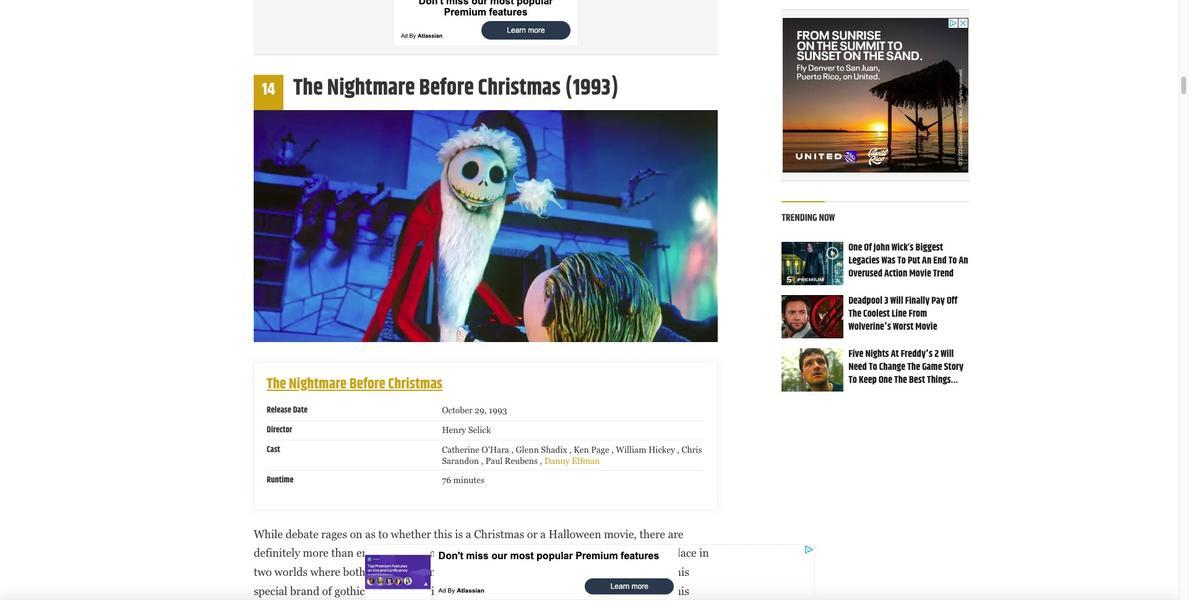 Task type: locate. For each thing, give the bounding box(es) containing it.
0 vertical spatial before
[[419, 71, 474, 105]]

1 vertical spatial will
[[941, 347, 954, 362]]

1993
[[489, 406, 507, 416]]

one of john wick's biggest legacies was to put an end to an overused action movie trend link
[[849, 240, 969, 282]]

this left is
[[434, 528, 452, 541]]

1 an from the left
[[923, 253, 932, 269]]

glenn
[[516, 445, 539, 455]]

office
[[928, 386, 949, 401]]

special
[[254, 585, 288, 598]]

1 horizontal spatial an
[[959, 253, 969, 269]]

76
[[442, 475, 451, 485]]

box
[[913, 386, 926, 401]]

albeit
[[546, 547, 574, 560]]

2 a from the left
[[541, 528, 546, 541]]

christmas
[[478, 71, 561, 105], [388, 373, 443, 395], [474, 528, 525, 541], [396, 547, 446, 560], [445, 566, 496, 579]]

rages
[[321, 528, 347, 541]]

custom image of hugh jackman as wolverine looking at the deadpool 3 logo. 1 image
[[782, 296, 844, 339]]

1 horizontal spatial one
[[879, 373, 893, 388]]

than
[[331, 547, 354, 560]]

the inside deadpool 3 will finally pay off the coolest line from wolverine's worst movie
[[849, 307, 862, 322]]

henry
[[442, 425, 466, 435]]

to right "end"
[[949, 253, 958, 269]]

nightmare
[[327, 71, 415, 105], [289, 373, 347, 395]]

halloween up albeit
[[549, 528, 602, 541]]

0 horizontal spatial an
[[923, 253, 932, 269]]

game
[[923, 360, 943, 375]]

$287m
[[887, 386, 911, 401]]

0 vertical spatial one
[[849, 240, 863, 256]]

1 horizontal spatial a
[[541, 528, 546, 541]]

two
[[254, 566, 272, 579]]

1 vertical spatial halloween
[[368, 566, 421, 579]]

hickey
[[649, 445, 675, 455]]

page
[[591, 445, 610, 455]]

2 horizontal spatial to
[[496, 547, 506, 560]]

elements
[[449, 547, 493, 560]]

to right whimsy
[[408, 585, 418, 598]]

1 horizontal spatial to
[[408, 585, 418, 598]]

, right "page"
[[612, 445, 614, 455]]

advertisement region
[[393, 0, 579, 47], [783, 18, 969, 173], [364, 545, 815, 601]]

to
[[898, 253, 906, 269], [949, 253, 958, 269], [869, 360, 878, 375], [849, 373, 858, 388]]

round.
[[546, 566, 579, 579]]

movie right worst
[[916, 319, 938, 335]]

3
[[885, 294, 889, 309]]

1 horizontal spatial will
[[941, 347, 954, 362]]

will
[[891, 294, 904, 309], [941, 347, 954, 362]]

a
[[466, 528, 472, 541], [541, 528, 546, 541]]

0 vertical spatial will
[[891, 294, 904, 309]]

will right 2
[[941, 347, 954, 362]]

minutes
[[454, 475, 485, 485]]

to up rule
[[496, 547, 506, 560]]

movie
[[910, 266, 932, 282], [916, 319, 938, 335]]

are
[[668, 528, 684, 541]]

before for the nightmare before christmas
[[350, 373, 386, 395]]

wolverine's
[[849, 319, 892, 335]]

need
[[849, 360, 867, 375]]

1 vertical spatial before
[[350, 373, 386, 395]]

and down brings
[[654, 585, 672, 598]]

movie inside deadpool 3 will finally pay off the coolest line from wolverine's worst movie
[[916, 319, 938, 335]]

now
[[819, 210, 835, 226]]

before
[[419, 71, 474, 105], [350, 373, 386, 395]]

from
[[909, 307, 928, 322]]

1 horizontal spatial halloween
[[549, 528, 602, 541]]

this left "musical"
[[421, 585, 439, 598]]

the left best
[[895, 373, 908, 388]]

1 a from the left
[[466, 528, 472, 541]]

five nights at freddy's 2 will need to change the game story to keep one the best things about the $287m box office hit
[[849, 347, 964, 401]]

1 vertical spatial one
[[879, 373, 893, 388]]

and
[[424, 566, 442, 579], [654, 585, 672, 598]]

0 horizontal spatial will
[[891, 294, 904, 309]]

to right as
[[378, 528, 388, 541]]

0 horizontal spatial before
[[350, 373, 386, 395]]

date
[[293, 404, 308, 418]]

end
[[934, 253, 947, 269]]

a right "or"
[[541, 528, 546, 541]]

nights
[[866, 347, 890, 362]]

, left "chris"
[[678, 445, 680, 455]]

one left 'of'
[[849, 240, 863, 256]]

trending now
[[782, 210, 835, 226]]

0 horizontal spatial a
[[466, 528, 472, 541]]

this
[[434, 528, 452, 541], [421, 585, 439, 598]]

deadpool 3 will finally pay off the coolest line from wolverine's worst movie
[[849, 294, 958, 335]]

, left ken
[[570, 445, 572, 455]]

an right "end"
[[959, 253, 969, 269]]

burton
[[604, 566, 639, 579]]

five nights at freddy's 2 will need to change the game story to keep one the best things about the $287m box office hit link
[[849, 347, 964, 401]]

1 vertical spatial and
[[654, 585, 672, 598]]

while debate rages on as to whether this is a christmas or a halloween movie, there are definitely more than enough christmas elements to count - albeit confused by taking place in two worlds where both halloween and christmas rule year-round. tim burton brings his special brand of gothic whimsy to this musical animation about jack skellington, and 
[[254, 528, 710, 601]]

an
[[923, 253, 932, 269], [959, 253, 969, 269]]

before for the nightmare before christmas (1993)
[[419, 71, 474, 105]]

0 vertical spatial to
[[378, 528, 388, 541]]

wick's
[[892, 240, 914, 256]]

, left paul
[[481, 456, 484, 466]]

of
[[865, 240, 872, 256]]

taking
[[638, 547, 669, 560]]

0 horizontal spatial halloween
[[368, 566, 421, 579]]

0 horizontal spatial and
[[424, 566, 442, 579]]

nightmare for the nightmare before christmas (1993)
[[327, 71, 415, 105]]

or
[[527, 528, 538, 541]]

to
[[378, 528, 388, 541], [496, 547, 506, 560], [408, 585, 418, 598]]

halloween up whimsy
[[368, 566, 421, 579]]

(1993)
[[565, 71, 619, 105]]

the left 'game'
[[908, 360, 921, 375]]

line
[[892, 307, 907, 322]]

more
[[303, 547, 329, 560]]

count
[[509, 547, 537, 560]]

one
[[849, 240, 863, 256], [879, 373, 893, 388]]

trend
[[934, 266, 954, 282]]

1 vertical spatial movie
[[916, 319, 938, 335]]

0 vertical spatial nightmare
[[327, 71, 415, 105]]

0 horizontal spatial one
[[849, 240, 863, 256]]

one inside one of john wick's biggest legacies was to put an end to an overused action movie trend
[[849, 240, 863, 256]]

0 vertical spatial movie
[[910, 266, 932, 282]]

one right keep on the right of page
[[879, 373, 893, 388]]

movie left trend
[[910, 266, 932, 282]]

a right is
[[466, 528, 472, 541]]

an right put
[[923, 253, 932, 269]]

1 vertical spatial nightmare
[[289, 373, 347, 395]]

at
[[891, 347, 899, 362]]

on
[[350, 528, 363, 541]]

off
[[947, 294, 958, 309]]

put
[[908, 253, 921, 269]]

was
[[882, 253, 896, 269]]

and up "musical"
[[424, 566, 442, 579]]

the nightmare before christmas (1993)
[[293, 71, 619, 105]]

the left coolest
[[849, 307, 862, 322]]

-
[[539, 547, 543, 560]]

1 horizontal spatial before
[[419, 71, 474, 105]]

will right 3
[[891, 294, 904, 309]]

jack
[[567, 585, 589, 598]]

elfman
[[572, 456, 600, 466]]

tim
[[581, 566, 601, 579]]

while
[[254, 528, 283, 541]]

jack as santa claus in front of a child in the nightmare before christmas image
[[254, 110, 718, 342]]



Task type: describe. For each thing, give the bounding box(es) containing it.
release date
[[267, 404, 308, 418]]

best
[[909, 373, 926, 388]]

2 an from the left
[[959, 253, 969, 269]]

1 vertical spatial this
[[421, 585, 439, 598]]

worst
[[893, 319, 914, 335]]

john
[[874, 240, 890, 256]]

definitely
[[254, 547, 300, 560]]

the right '14'
[[293, 71, 323, 105]]

one inside five nights at freddy's 2 will need to change the game story to keep one the best things about the $287m box office hit
[[879, 373, 893, 388]]

2
[[935, 347, 939, 362]]

about
[[536, 585, 564, 598]]

things
[[927, 373, 952, 388]]

october 29, 1993
[[442, 406, 507, 416]]

1 vertical spatial to
[[496, 547, 506, 560]]

overused
[[849, 266, 883, 282]]

confused
[[576, 547, 621, 560]]

mike schmidt looking distressed in five nights at freddys movie 1 image
[[782, 349, 844, 392]]

the up release
[[267, 373, 286, 395]]

sarandon
[[442, 456, 479, 466]]

is
[[455, 528, 463, 541]]

14
[[262, 77, 275, 103]]

the nightmare before christmas link
[[267, 373, 443, 395]]

, up reubens
[[512, 445, 514, 455]]

0 horizontal spatial to
[[378, 528, 388, 541]]

brand
[[290, 585, 320, 598]]

the nightmare before christmas
[[267, 373, 443, 395]]

movie inside one of john wick's biggest legacies was to put an end to an overused action movie trend
[[910, 266, 932, 282]]

his
[[675, 566, 690, 579]]

, left the danny
[[540, 456, 543, 466]]

finally
[[906, 294, 930, 309]]

0 vertical spatial this
[[434, 528, 452, 541]]

danny elfman link
[[545, 456, 600, 466]]

both
[[343, 566, 366, 579]]

as
[[365, 528, 376, 541]]

movie,
[[604, 528, 637, 541]]

danny elfman
[[545, 456, 600, 466]]

runtime
[[267, 473, 294, 487]]

to right need
[[869, 360, 878, 375]]

brings
[[641, 566, 673, 579]]

worlds
[[275, 566, 308, 579]]

of
[[322, 585, 332, 598]]

henry selick
[[442, 425, 491, 435]]

release
[[267, 404, 292, 418]]

the right the about at the bottom
[[872, 386, 885, 401]]

change
[[880, 360, 906, 375]]

in
[[700, 547, 710, 560]]

0 vertical spatial and
[[424, 566, 442, 579]]

chris
[[682, 445, 702, 455]]

action
[[885, 266, 908, 282]]

whether
[[391, 528, 431, 541]]

where
[[310, 566, 341, 579]]

catherine o'hara , glenn shadix , ken page , william hickey , chris sarandon , paul reubens ,
[[442, 445, 702, 466]]

danny
[[545, 456, 570, 466]]

deadpool
[[849, 294, 883, 309]]

pay
[[932, 294, 945, 309]]

one of john wick's biggest legacies was to put an end to an overused action movie trend
[[849, 240, 969, 282]]

place
[[671, 547, 697, 560]]

biggest
[[916, 240, 944, 256]]

coolest
[[864, 307, 890, 322]]

debate
[[286, 528, 319, 541]]

freddy's
[[901, 347, 933, 362]]

rule
[[498, 566, 518, 579]]

screenrant logo image
[[787, 277, 824, 283]]

2 vertical spatial to
[[408, 585, 418, 598]]

0 vertical spatial halloween
[[549, 528, 602, 541]]

ken
[[574, 445, 589, 455]]

to left put
[[898, 253, 906, 269]]

reubens
[[505, 456, 538, 466]]

five
[[849, 347, 864, 362]]

gothic
[[335, 585, 365, 598]]

skellington,
[[592, 585, 651, 598]]

o'hara
[[482, 445, 510, 455]]

october
[[442, 406, 473, 416]]

enough
[[357, 547, 393, 560]]

william
[[616, 445, 647, 455]]

to left keep on the right of page
[[849, 373, 858, 388]]

will inside five nights at freddy's 2 will need to change the game story to keep one the best things about the $287m box office hit
[[941, 347, 954, 362]]

hit
[[950, 386, 961, 401]]

year-
[[520, 566, 546, 579]]

about
[[849, 386, 871, 401]]

trending
[[782, 210, 818, 226]]

will inside deadpool 3 will finally pay off the coolest line from wolverine's worst movie
[[891, 294, 904, 309]]

selick
[[468, 425, 491, 435]]

director
[[267, 424, 292, 437]]

deadpool 3 will finally pay off the coolest line from wolverine's worst movie link
[[849, 294, 958, 335]]

by
[[623, 547, 635, 560]]

nightmare for the nightmare before christmas
[[289, 373, 347, 395]]

cast
[[267, 443, 280, 457]]

catherine
[[442, 445, 480, 455]]

1 horizontal spatial and
[[654, 585, 672, 598]]

legacies
[[849, 253, 880, 269]]

keanu reeves holding a samurai sword in john wick 1 image
[[782, 242, 844, 286]]

keep
[[859, 373, 877, 388]]

whimsy
[[368, 585, 406, 598]]



Task type: vqa. For each thing, say whether or not it's contained in the screenshot.
Blade MCU Poster image
no



